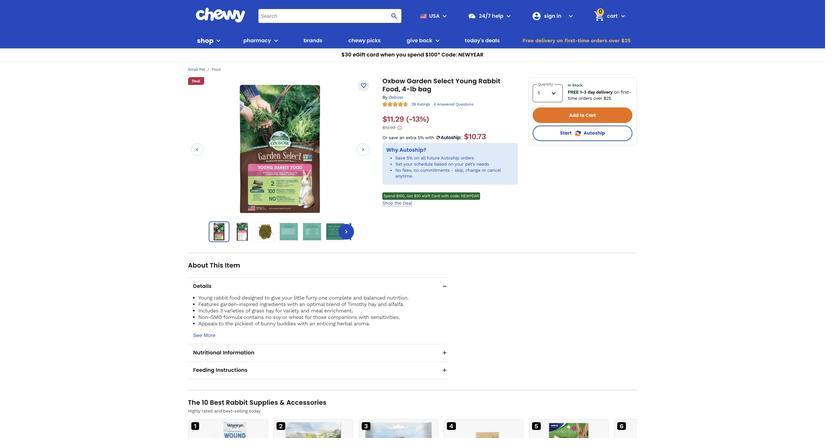 Task type: describe. For each thing, give the bounding box(es) containing it.
select
[[434, 77, 454, 86]]

5% inside why autoship? save 5% on all future autoship orders set your schedule based on your pet's needs no fees, no commitments - skip, change or cancel anytime.
[[407, 155, 413, 161]]

see
[[193, 332, 202, 338]]

in stock
[[568, 83, 583, 88]]

no inside why autoship? save 5% on all future autoship orders set your schedule based on your pet's needs no fees, no commitments - skip, change or cancel anytime.
[[414, 168, 419, 173]]

autoship for autoship :
[[441, 134, 460, 141]]

day
[[588, 90, 595, 95]]

3 inside list
[[364, 422, 368, 430]]

autoship :
[[441, 134, 462, 141]]

timothy
[[348, 301, 367, 307]]

bag
[[418, 85, 432, 94]]

today
[[249, 408, 261, 414]]

young rabbit food designed to give your little furry one complete and balanced nutrition. features garden-inspired ingredients with an optimal blend of timothy hay and alfalfa. includes 3 varieties of grass hay for variety and meal enrichment. non-gmo formula contains no soy or wheat for those companions with sensitivities. appeals to the pickiest of bunny buddies with an enticing herbal aroma.
[[198, 295, 409, 327]]

and up wheat
[[301, 308, 310, 314]]

Product search field
[[258, 9, 402, 23]]

$100*
[[426, 51, 440, 58]]

2 horizontal spatial an
[[400, 135, 405, 140]]

oxbow garden select young rabbit food, 4-lb bag slide 3 of 9 image
[[256, 223, 275, 241]]

4 for 4
[[450, 422, 453, 430]]

brands link
[[301, 33, 325, 48]]

sign in
[[544, 12, 562, 20]]

oxbow link
[[389, 95, 403, 100]]

$25 inside on first- time orders over $25
[[604, 95, 612, 101]]

(-
[[406, 115, 412, 124]]

autoship for autoship
[[584, 130, 605, 136]]

0 horizontal spatial hay
[[266, 308, 274, 314]]

0 horizontal spatial to
[[219, 321, 224, 327]]

cancel
[[488, 168, 501, 173]]

free
[[523, 37, 534, 44]]

bunny
[[261, 321, 276, 327]]

first- inside on first- time orders over $25
[[621, 90, 631, 95]]

0
[[599, 8, 603, 16]]

and down balanced
[[378, 301, 387, 307]]

by
[[383, 95, 388, 100]]

&
[[280, 398, 285, 407]]

1 horizontal spatial 5%
[[418, 135, 424, 140]]

information
[[223, 349, 255, 356]]

schedule
[[414, 161, 433, 167]]

on first- time orders over $25
[[568, 90, 631, 101]]

pet's
[[465, 161, 475, 167]]

garden
[[407, 77, 432, 86]]

5
[[535, 422, 538, 430]]

when
[[381, 51, 395, 58]]

oxbow garden select young rabbit food, 4-lb bag slide 2 of 9 image
[[233, 223, 251, 241]]

see more
[[193, 332, 215, 338]]

in inside 'site' banner
[[557, 12, 562, 20]]

newyear for $30 egift card when you spend $100* code: newyear
[[459, 51, 484, 58]]

usa button
[[418, 8, 449, 24]]

gmo
[[210, 314, 222, 320]]

pharmacy menu image
[[272, 37, 280, 45]]

ware critter pops small animal fun chew treats, large image
[[532, 422, 606, 438]]

1 horizontal spatial an
[[310, 321, 315, 327]]

menu image
[[215, 37, 223, 45]]

on inside button
[[557, 37, 563, 44]]

garden-
[[220, 301, 239, 307]]

about
[[188, 261, 208, 270]]

this
[[210, 261, 223, 270]]

extra
[[406, 135, 416, 140]]

account menu image
[[567, 12, 575, 20]]

1 vertical spatial an
[[299, 301, 305, 307]]

first- inside button
[[565, 37, 578, 44]]

2 horizontal spatial your
[[455, 161, 464, 167]]

card
[[432, 194, 440, 198]]

blend
[[326, 301, 340, 307]]

0 horizontal spatial oxbow garden select young rabbit food, 4-lb bag slide 1 of 9 image
[[210, 223, 228, 241]]

supplies
[[250, 398, 278, 407]]

nutritional information image
[[442, 350, 448, 356]]

on inside on first- time orders over $25
[[614, 90, 620, 95]]

companions
[[328, 314, 357, 320]]

complete
[[329, 295, 352, 301]]

add
[[569, 112, 579, 118]]

with up variety
[[287, 301, 298, 307]]

ratings
[[417, 102, 430, 107]]

those
[[313, 314, 327, 320]]

rabbit
[[214, 295, 228, 301]]

spend
[[408, 51, 424, 58]]

today's
[[465, 37, 484, 44]]

chewy home image
[[195, 8, 246, 23]]

you
[[396, 51, 406, 58]]

oxbow garden select young rabbit food, 4-lb bag
[[383, 77, 501, 94]]

$12.99
[[383, 125, 396, 130]]

$10.73 text field
[[464, 132, 486, 141]]

or
[[383, 135, 387, 140]]

little
[[294, 295, 304, 301]]

28 ratings
[[412, 102, 430, 107]]

:
[[460, 134, 462, 141]]

or inside why autoship? save 5% on all future autoship orders set your schedule based on your pet's needs no fees, no commitments - skip, change or cancel anytime.
[[482, 168, 486, 173]]

$12.99 text field
[[383, 125, 396, 131]]

1 horizontal spatial to
[[265, 295, 270, 301]]

4 for 4 answered questions
[[434, 102, 436, 107]]

and up timothy
[[353, 295, 362, 301]]

includes
[[198, 308, 218, 314]]

deals
[[486, 37, 500, 44]]

over inside on first- time orders over $25
[[594, 95, 602, 101]]

give back link
[[404, 33, 433, 48]]

or save an extra 5% with
[[383, 135, 434, 140]]

all
[[421, 155, 426, 161]]

3 inside young rabbit food designed to give your little furry one complete and balanced nutrition. features garden-inspired ingredients with an optimal blend of timothy hay and alfalfa. includes 3 varieties of grass hay for variety and meal enrichment. non-gmo formula contains no soy or wheat for those companions with sensitivities. appeals to the pickiest of bunny buddies with an enticing herbal aroma.
[[220, 308, 223, 314]]

give back
[[407, 37, 433, 44]]

to inside button
[[580, 112, 585, 118]]

by oxbow
[[383, 95, 403, 100]]

sensitivities.
[[371, 314, 400, 320]]

based
[[434, 161, 447, 167]]

formula
[[223, 314, 242, 320]]

1 horizontal spatial for
[[305, 314, 312, 320]]

0 vertical spatial list
[[209, 221, 369, 242]]

0 vertical spatial for
[[275, 308, 282, 314]]

nutrition.
[[387, 295, 409, 301]]

food link
[[212, 67, 221, 72]]

-
[[451, 168, 453, 173]]

chewy picks link
[[346, 33, 383, 48]]

$11.29 (-13%)
[[383, 115, 429, 124]]

your inside young rabbit food designed to give your little furry one complete and balanced nutrition. features garden-inspired ingredients with an optimal blend of timothy hay and alfalfa. includes 3 varieties of grass hay for variety and meal enrichment. non-gmo formula contains no soy or wheat for those companions with sensitivities. appeals to the pickiest of bunny buddies with an enticing herbal aroma.
[[282, 295, 292, 301]]

items image
[[594, 10, 605, 22]]

$25 inside 'free delivery on first-time orders over $25' button
[[622, 37, 631, 44]]

highly
[[188, 408, 200, 414]]

$30 inside 'site' banner
[[342, 51, 352, 58]]

rated
[[202, 408, 213, 414]]

pharmacy link
[[241, 33, 271, 48]]

skip,
[[455, 168, 464, 173]]

0 horizontal spatial of
[[246, 308, 250, 314]]

with down wheat
[[298, 321, 308, 327]]

pharmacy
[[243, 37, 271, 44]]

oxbow inside oxbow garden select young rabbit food, 4-lb bag
[[383, 77, 405, 86]]

orders inside why autoship? save 5% on all future autoship orders set your schedule based on your pet's needs no fees, no commitments - skip, change or cancel anytime.
[[461, 155, 474, 161]]

food
[[212, 67, 221, 72]]

$30 inside spend $100, get $30 egift card with code: newyear shop the deal
[[414, 194, 421, 198]]

young inside oxbow garden select young rabbit food, 4-lb bag
[[456, 77, 477, 86]]

aroma.
[[354, 321, 370, 327]]

1 vertical spatial in
[[568, 83, 571, 88]]

no inside young rabbit food designed to give your little furry one complete and balanced nutrition. features garden-inspired ingredients with an optimal blend of timothy hay and alfalfa. includes 3 varieties of grass hay for variety and meal enrichment. non-gmo formula contains no soy or wheat for those companions with sensitivities. appeals to the pickiest of bunny buddies with an enticing herbal aroma.
[[266, 314, 272, 320]]

4 answered questions
[[434, 102, 474, 107]]



Task type: vqa. For each thing, say whether or not it's contained in the screenshot.
Pharmacy Link
yes



Task type: locate. For each thing, give the bounding box(es) containing it.
delivery inside button
[[536, 37, 556, 44]]

1 vertical spatial delivery
[[596, 90, 613, 95]]

autoship up based
[[441, 155, 460, 161]]

newyear inside spend $100, get $30 egift card with code: newyear shop the deal
[[461, 194, 479, 198]]

$25 down cart menu icon on the top of page
[[622, 37, 631, 44]]

buddies
[[277, 321, 296, 327]]

chewy support image
[[468, 12, 477, 20]]

pet
[[199, 67, 205, 72]]

orders
[[591, 37, 608, 44], [579, 95, 592, 101], [461, 155, 474, 161]]

1 horizontal spatial egift
[[422, 194, 431, 198]]

$30
[[342, 51, 352, 58], [414, 194, 421, 198]]

the inside spend $100, get $30 egift card with code: newyear shop the deal
[[395, 200, 402, 206]]

6
[[620, 422, 624, 430]]

nutritional
[[193, 349, 222, 356]]

an down "little"
[[299, 301, 305, 307]]

2 horizontal spatial of
[[342, 301, 346, 307]]

0 vertical spatial oxbow
[[383, 77, 405, 86]]

or down needs
[[482, 168, 486, 173]]

today's deals
[[465, 37, 500, 44]]

time inside button
[[578, 37, 590, 44]]

an
[[400, 135, 405, 140], [299, 301, 305, 307], [310, 321, 315, 327]]

0 horizontal spatial no
[[266, 314, 272, 320]]

with right card
[[441, 194, 449, 198]]

oxbow essentials adult rabbit food all natural adult rabbit pellets, 25-lb bag image
[[277, 422, 350, 438]]

an right save
[[400, 135, 405, 140]]

your up fees,
[[404, 161, 413, 167]]

the
[[188, 398, 200, 407]]

sign
[[544, 12, 556, 20]]

cart
[[586, 112, 596, 118]]

no right fees,
[[414, 168, 419, 173]]

0 vertical spatial 5%
[[418, 135, 424, 140]]

$11.29 (-13%) text field
[[383, 115, 429, 124]]

features
[[198, 301, 219, 307]]

to down gmo
[[219, 321, 224, 327]]

enticing
[[317, 321, 336, 327]]

1 horizontal spatial or
[[482, 168, 486, 173]]

1 vertical spatial oxbow garden select young rabbit food, 4-lb bag slide 1 of 9 image
[[210, 223, 228, 241]]

$30 right get
[[414, 194, 421, 198]]

0 horizontal spatial for
[[275, 308, 282, 314]]

delivery right free
[[536, 37, 556, 44]]

appeals
[[198, 321, 217, 327]]

chewy picks
[[349, 37, 381, 44]]

of down the "contains"
[[255, 321, 259, 327]]

1 vertical spatial no
[[266, 314, 272, 320]]

1 vertical spatial 3
[[220, 308, 223, 314]]

on down sign in
[[557, 37, 563, 44]]

egift left card
[[422, 194, 431, 198]]

1 vertical spatial deal
[[403, 200, 412, 206]]

give
[[407, 37, 418, 44]]

0 vertical spatial an
[[400, 135, 405, 140]]

autoship inside why autoship? save 5% on all future autoship orders set your schedule based on your pet's needs no fees, no commitments - skip, change or cancel anytime.
[[441, 155, 460, 161]]

add to cart button
[[533, 108, 633, 123]]

spend $100, get $30 egift card with code: newyear shop the deal
[[383, 194, 479, 206]]

1 vertical spatial of
[[246, 308, 250, 314]]

designed
[[242, 295, 263, 301]]

0 vertical spatial young
[[456, 77, 477, 86]]

0 vertical spatial hay
[[368, 301, 376, 307]]

1 horizontal spatial no
[[414, 168, 419, 173]]

0 horizontal spatial $25
[[604, 95, 612, 101]]

2 vertical spatial to
[[219, 321, 224, 327]]

feeding
[[193, 366, 215, 374]]

1 horizontal spatial 4
[[450, 422, 453, 430]]

brands
[[304, 37, 323, 44]]

0 horizontal spatial 3
[[220, 308, 223, 314]]

0 horizontal spatial 5%
[[407, 155, 413, 161]]

2 vertical spatial orders
[[461, 155, 474, 161]]

0 vertical spatial oxbow garden select young rabbit food, 4-lb bag slide 1 of 9 image
[[240, 84, 321, 213]]

0 vertical spatial over
[[609, 37, 620, 44]]

time inside on first- time orders over $25
[[568, 95, 578, 101]]

oxbow garden select young rabbit food, 4-lb bag slide 5 of 9 image
[[303, 223, 321, 241]]

1 vertical spatial $30
[[414, 194, 421, 198]]

your right give
[[282, 295, 292, 301]]

for
[[275, 308, 282, 314], [305, 314, 312, 320]]

24/7
[[479, 12, 491, 20]]

feeding instructions
[[193, 366, 248, 374]]

0 horizontal spatial time
[[568, 95, 578, 101]]

1 vertical spatial egift
[[422, 194, 431, 198]]

oxbow garden select young rabbit food, 4-lb bag slide 1 of 9 image inside "carousel-slider" region
[[240, 84, 321, 213]]

0 horizontal spatial rabbit
[[226, 398, 248, 407]]

autoship down cart
[[584, 130, 605, 136]]

free 1-3 day delivery
[[568, 90, 613, 95]]

1 horizontal spatial time
[[578, 37, 590, 44]]

on left all
[[414, 155, 420, 161]]

an down those
[[310, 321, 315, 327]]

1 horizontal spatial over
[[609, 37, 620, 44]]

1 horizontal spatial $25
[[622, 37, 631, 44]]

autoship?
[[400, 146, 427, 154]]

with right 'extra'
[[425, 135, 434, 140]]

on
[[557, 37, 563, 44], [614, 90, 620, 95], [414, 155, 420, 161], [448, 161, 454, 167]]

newyear for spend $100, get $30 egift card with code: newyear shop the deal
[[461, 194, 479, 198]]

oxbow garden select young rabbit food, 4-lb bag slide 6 of 9 image
[[326, 223, 344, 241]]

2 vertical spatial an
[[310, 321, 315, 327]]

feeding instructions image
[[442, 367, 448, 374]]

0 vertical spatial orders
[[591, 37, 608, 44]]

instructions
[[216, 366, 248, 374]]

0 vertical spatial no
[[414, 168, 419, 173]]

1 horizontal spatial deal
[[403, 200, 412, 206]]

deal down get
[[403, 200, 412, 206]]

1 vertical spatial hay
[[266, 308, 274, 314]]

1 horizontal spatial your
[[404, 161, 413, 167]]

for down meal
[[305, 314, 312, 320]]

cart menu image
[[619, 12, 627, 20]]

shop
[[383, 200, 393, 206]]

egift left 'card'
[[353, 51, 366, 58]]

code:
[[442, 51, 457, 58]]

food,
[[383, 85, 401, 94]]

or inside young rabbit food designed to give your little furry one complete and balanced nutrition. features garden-inspired ingredients with an optimal blend of timothy hay and alfalfa. includes 3 varieties of grass hay for variety and meal enrichment. non-gmo formula contains no soy or wheat for those companions with sensitivities. appeals to the pickiest of bunny buddies with an enticing herbal aroma.
[[283, 314, 287, 320]]

oxbow down food,
[[389, 95, 403, 100]]

sign in link
[[530, 8, 566, 24]]

chewy
[[349, 37, 366, 44]]

0 vertical spatial rabbit
[[479, 77, 501, 86]]

1 vertical spatial time
[[568, 95, 578, 101]]

0 horizontal spatial young
[[198, 295, 212, 301]]

why
[[386, 146, 398, 154]]

$25 down free 1-3 day delivery
[[604, 95, 612, 101]]

oxbow garden select young rabbit food, 4-lb bag slide 4 of 9 image
[[280, 223, 298, 241]]

egift inside 'site' banner
[[353, 51, 366, 58]]

on right day
[[614, 90, 620, 95]]

deal inside spend $100, get $30 egift card with code: newyear shop the deal
[[403, 200, 412, 206]]

oxbow up by oxbow
[[383, 77, 405, 86]]

5% right 'extra'
[[418, 135, 424, 140]]

give back menu image
[[434, 37, 442, 45]]

small
[[188, 67, 198, 72]]

0 vertical spatial to
[[580, 112, 585, 118]]

0 horizontal spatial in
[[557, 12, 562, 20]]

free delivery on first-time orders over $25
[[523, 37, 631, 44]]

0 horizontal spatial 4
[[434, 102, 436, 107]]

for up soy
[[275, 308, 282, 314]]

egift inside spend $100, get $30 egift card with code: newyear shop the deal
[[422, 194, 431, 198]]

1 vertical spatial rabbit
[[226, 398, 248, 407]]

of down inspired
[[246, 308, 250, 314]]

with inside spend $100, get $30 egift card with code: newyear shop the deal
[[441, 194, 449, 198]]

0 vertical spatial deal
[[192, 79, 200, 83]]

with up aroma.
[[359, 314, 369, 320]]

free
[[568, 90, 579, 95]]

1 horizontal spatial first-
[[621, 90, 631, 95]]

submit search image
[[391, 12, 399, 20]]

to up ingredients
[[265, 295, 270, 301]]

1 vertical spatial newyear
[[461, 194, 479, 198]]

orders inside on first- time orders over $25
[[579, 95, 592, 101]]

site banner
[[0, 0, 825, 62]]

over inside button
[[609, 37, 620, 44]]

orders down 1-
[[579, 95, 592, 101]]

1 horizontal spatial oxbow garden select young rabbit food, 4-lb bag slide 1 of 9 image
[[240, 84, 321, 213]]

2 vertical spatial of
[[255, 321, 259, 327]]

0 horizontal spatial your
[[282, 295, 292, 301]]

today's deals link
[[462, 33, 503, 48]]

hay
[[368, 301, 376, 307], [266, 308, 274, 314]]

0 horizontal spatial first-
[[565, 37, 578, 44]]

0 horizontal spatial deal
[[192, 79, 200, 83]]

list
[[209, 221, 369, 242], [188, 419, 694, 438]]

give
[[271, 295, 280, 301]]

0 vertical spatial in
[[557, 12, 562, 20]]

and down best
[[214, 408, 222, 414]]

1 vertical spatial to
[[265, 295, 270, 301]]

1 vertical spatial $25
[[604, 95, 612, 101]]

$30 egift card when you spend $100* code: newyear
[[342, 51, 484, 58]]

1 vertical spatial young
[[198, 295, 212, 301]]

0 vertical spatial $25
[[622, 37, 631, 44]]

0 vertical spatial 4
[[434, 102, 436, 107]]

newyear inside 'site' banner
[[459, 51, 484, 58]]

fees,
[[403, 168, 412, 173]]

the down $100,
[[395, 200, 402, 206]]

0 horizontal spatial or
[[283, 314, 287, 320]]

1
[[194, 422, 196, 430]]

alfalfa.
[[388, 301, 404, 307]]

0 horizontal spatial over
[[594, 95, 602, 101]]

naturals by rosewood trio of fun balls small pet toy, 3 count image
[[447, 422, 521, 438]]

1 vertical spatial or
[[283, 314, 287, 320]]

4 inside 4 answered questions "button"
[[434, 102, 436, 107]]

autoship
[[584, 130, 605, 136], [441, 134, 460, 141], [441, 155, 460, 161]]

ingredients
[[260, 301, 286, 307]]

or up "buddies"
[[283, 314, 287, 320]]

0 vertical spatial egift
[[353, 51, 366, 58]]

1 vertical spatial for
[[305, 314, 312, 320]]

0 horizontal spatial an
[[299, 301, 305, 307]]

best
[[210, 398, 224, 407]]

young up features
[[198, 295, 212, 301]]

0 vertical spatial $30
[[342, 51, 352, 58]]

in right sign on the top right of the page
[[557, 12, 562, 20]]

help menu image
[[505, 12, 513, 20]]

oxbow
[[383, 77, 405, 86], [389, 95, 403, 100]]

autoship left $10.73 text box
[[441, 134, 460, 141]]

young right "select"
[[456, 77, 477, 86]]

13%)
[[412, 115, 429, 124]]

your up skip,
[[455, 161, 464, 167]]

answered
[[437, 102, 455, 107]]

the inside young rabbit food designed to give your little furry one complete and balanced nutrition. features garden-inspired ingredients with an optimal blend of timothy hay and alfalfa. includes 3 varieties of grass hay for variety and meal enrichment. non-gmo formula contains no soy or wheat for those companions with sensitivities. appeals to the pickiest of bunny buddies with an enticing herbal aroma.
[[225, 321, 233, 327]]

food
[[230, 295, 240, 301]]

1 horizontal spatial hay
[[368, 301, 376, 307]]

orders up pet's
[[461, 155, 474, 161]]

pickiest
[[235, 321, 253, 327]]

1 horizontal spatial $30
[[414, 194, 421, 198]]

and inside the 10 best rabbit supplies & accessories highly rated and best-selling today
[[214, 408, 222, 414]]

4 inside list
[[450, 422, 453, 430]]

young inside young rabbit food designed to give your little furry one complete and balanced nutrition. features garden-inspired ingredients with an optimal blend of timothy hay and alfalfa. includes 3 varieties of grass hay for variety and meal enrichment. non-gmo formula contains no soy or wheat for those companions with sensitivities. appeals to the pickiest of bunny buddies with an enticing herbal aroma.
[[198, 295, 212, 301]]

0 vertical spatial time
[[578, 37, 590, 44]]

on up "-"
[[448, 161, 454, 167]]

orders down items icon
[[591, 37, 608, 44]]

oxbow garden select young rabbit food, 4-lb bag slide 1 of 9 image
[[240, 84, 321, 213], [210, 223, 228, 241]]

usa
[[429, 12, 440, 20]]

Search text field
[[258, 9, 402, 23]]

0 vertical spatial or
[[482, 168, 486, 173]]

5% down 'autoship?' at top
[[407, 155, 413, 161]]

of
[[342, 301, 346, 307], [246, 308, 250, 314], [255, 321, 259, 327]]

deal down small pet link
[[192, 79, 200, 83]]

hay down ingredients
[[266, 308, 274, 314]]

0 vertical spatial the
[[395, 200, 402, 206]]

over down day
[[594, 95, 602, 101]]

1 vertical spatial 5%
[[407, 155, 413, 161]]

rabbit inside oxbow garden select young rabbit food, 4-lb bag
[[479, 77, 501, 86]]

delivery right day
[[596, 90, 613, 95]]

0 horizontal spatial egift
[[353, 51, 366, 58]]

lb
[[410, 85, 417, 94]]

shop the deal button
[[383, 200, 412, 206]]

vetericyn plus antimicrobial wound care spray for dogs, cats, horses, birds & small pets, 3-oz bottle image
[[191, 422, 265, 438]]

rabbit inside the 10 best rabbit supplies & accessories highly rated and best-selling today
[[226, 398, 248, 407]]

no up bunny
[[266, 314, 272, 320]]

to right add
[[580, 112, 585, 118]]

time
[[578, 37, 590, 44], [568, 95, 578, 101]]

hay down balanced
[[368, 301, 376, 307]]

details
[[193, 282, 212, 290]]

$25
[[622, 37, 631, 44], [604, 95, 612, 101]]

rabbit
[[479, 77, 501, 86], [226, 398, 248, 407]]

orders inside button
[[591, 37, 608, 44]]

questions
[[456, 102, 474, 107]]

petag bene-bac plus gel digestive supplement for dogs, cats & small pets, 15g syringe image
[[617, 422, 691, 438]]

delivery
[[536, 37, 556, 44], [596, 90, 613, 95]]

1 vertical spatial first-
[[621, 90, 631, 95]]

0 horizontal spatial delivery
[[536, 37, 556, 44]]

over down cart
[[609, 37, 620, 44]]

enrichment.
[[324, 308, 353, 314]]

1 horizontal spatial the
[[395, 200, 402, 206]]

newyear down today's
[[459, 51, 484, 58]]

1 vertical spatial 4
[[450, 422, 453, 430]]

28 ratings button
[[412, 102, 430, 107]]

1 vertical spatial over
[[594, 95, 602, 101]]

1 vertical spatial the
[[225, 321, 233, 327]]

in up free
[[568, 83, 571, 88]]

10
[[202, 398, 208, 407]]

details image
[[442, 283, 448, 290]]

spend
[[384, 194, 395, 198]]

2 horizontal spatial 3
[[584, 90, 587, 95]]

first-
[[565, 37, 578, 44], [621, 90, 631, 95]]

kaytee baked apple timothy biscuit small animal treats, 4-oz bag image
[[362, 422, 435, 438]]

1 vertical spatial oxbow
[[389, 95, 403, 100]]

0 vertical spatial 3
[[584, 90, 587, 95]]

meal
[[311, 308, 323, 314]]

the down formula
[[225, 321, 233, 327]]

of down complete
[[342, 301, 346, 307]]

small pet
[[188, 67, 205, 72]]

newyear right code:
[[461, 194, 479, 198]]

one
[[319, 295, 328, 301]]

menu image
[[441, 12, 449, 20]]

change
[[466, 168, 481, 173]]

1 horizontal spatial delivery
[[596, 90, 613, 95]]

24/7 help link
[[466, 8, 504, 24]]

set
[[396, 161, 402, 167]]

needs
[[477, 161, 489, 167]]

list containing 1
[[188, 419, 694, 438]]

$30 down chewy
[[342, 51, 352, 58]]

carousel-slider region
[[191, 84, 370, 215]]

0 vertical spatial of
[[342, 301, 346, 307]]

furry
[[306, 295, 317, 301]]

1 horizontal spatial 3
[[364, 422, 368, 430]]

1 horizontal spatial rabbit
[[479, 77, 501, 86]]

oxbow garden select young rabbit food, 4-lb bag slide 7 of 9 image
[[349, 223, 368, 241]]



